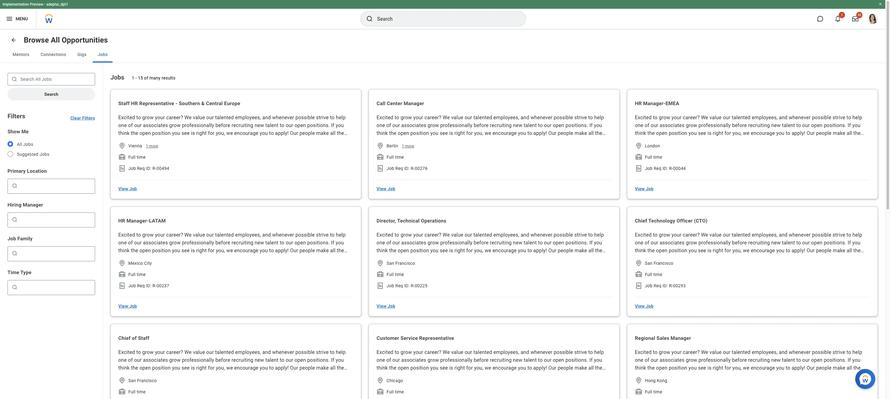 Task type: describe. For each thing, give the bounding box(es) containing it.
to up apply!
[[797, 357, 801, 363]]

many
[[150, 75, 161, 80]]

hong
[[645, 378, 656, 383]]

1 right vienna
[[146, 144, 148, 148]]

justify image
[[6, 15, 13, 23]]

close environment banner image
[[879, 2, 883, 6]]

00293
[[674, 283, 686, 288]]

0 vertical spatial of
[[144, 75, 148, 80]]

southern
[[179, 101, 200, 106]]

latam
[[149, 218, 166, 224]]

1 horizontal spatial all
[[51, 36, 60, 44]]

officer
[[677, 218, 693, 224]]

one
[[635, 357, 644, 363]]

view for chief technology officer (cto)
[[635, 304, 645, 309]]

full time for staff hr representative - southern & central europe
[[128, 155, 146, 160]]

location image for hr manager-latam
[[118, 260, 126, 267]]

browse all opportunities
[[24, 36, 108, 44]]

technology
[[649, 218, 676, 224]]

representative for service
[[419, 335, 454, 341]]

view job for call center manager
[[377, 186, 396, 191]]

req for emea
[[654, 166, 662, 171]]

more for representative
[[149, 144, 158, 148]]

time type element for regional sales manager
[[635, 388, 643, 396]]

req for manager
[[396, 166, 403, 171]]

chief of staff
[[118, 335, 150, 341]]

operations
[[421, 218, 447, 224]]

1 more button for manager
[[402, 144, 414, 149]]

00044
[[674, 166, 686, 171]]

hr for hr manager-emea
[[635, 101, 642, 106]]

search image for location
[[12, 183, 18, 189]]

mentors button
[[8, 46, 34, 63]]

browse
[[24, 36, 49, 44]]

&
[[201, 101, 205, 106]]

time for call center manager
[[395, 155, 404, 160]]

mexico
[[128, 261, 143, 266]]

manager for regional sales manager
[[671, 335, 692, 341]]

representative for hr
[[139, 101, 174, 106]]

1 the from the left
[[648, 365, 655, 371]]

customer
[[377, 335, 399, 341]]

excited to grow your career? we value our talented employees, and whenever possible strive to help one of our associates grow professionally before recruiting new talent to our open positions. if you think the open position you see is right for you, we encourage you to apply!  our people make all the difference in our success.
[[635, 349, 863, 379]]

00237
[[157, 283, 169, 288]]

jobrequisitionid element for director, technical operations
[[377, 282, 384, 290]]

location element for hr manager-latam
[[118, 260, 126, 267]]

0 horizontal spatial open
[[656, 365, 668, 371]]

jobrequisitionid element for hr manager-latam
[[118, 282, 126, 290]]

job down the london
[[645, 166, 653, 171]]

results
[[162, 75, 175, 80]]

director,
[[377, 218, 396, 224]]

job req id : r-00276
[[387, 166, 428, 171]]

1 - 15 of many results
[[132, 75, 175, 80]]

time type element for hr manager-latam
[[118, 271, 126, 278]]

00225
[[415, 283, 428, 288]]

you,
[[733, 365, 742, 371]]

1 vertical spatial of
[[132, 335, 137, 341]]

connections
[[41, 52, 66, 57]]

view job for chief technology officer (cto)
[[635, 304, 654, 309]]

preview
[[30, 2, 43, 7]]

job req id : r-00494
[[128, 166, 169, 171]]

family
[[17, 236, 33, 242]]

id for officer
[[663, 283, 667, 288]]

if
[[848, 357, 852, 363]]

1 vertical spatial staff
[[138, 335, 150, 341]]

time type image for chief technology officer (cto)
[[635, 271, 643, 278]]

15
[[138, 75, 143, 80]]

job family
[[8, 236, 33, 242]]

location element for hr manager-emea
[[635, 142, 643, 150]]

employees,
[[752, 349, 778, 355]]

customer service representative
[[377, 335, 454, 341]]

gigs
[[77, 52, 87, 57]]

job left family
[[8, 236, 16, 242]]

is
[[708, 365, 712, 371]]

professionally
[[699, 357, 731, 363]]

1 more for manager
[[402, 144, 414, 148]]

full for chief technology officer (cto)
[[645, 272, 653, 277]]

time type image for director, technical operations
[[377, 271, 384, 278]]

r- for emea
[[669, 166, 674, 171]]

help
[[853, 349, 863, 355]]

suggested
[[17, 152, 38, 157]]

view job button for chief technology officer (cto)
[[633, 300, 657, 313]]

arrow left image
[[11, 37, 17, 43]]

call center manager
[[377, 101, 424, 106]]

req for latam
[[137, 283, 145, 288]]

full time for chief technology officer (cto)
[[645, 272, 663, 277]]

tab list containing mentors
[[0, 46, 886, 63]]

full for chief of staff
[[128, 390, 136, 395]]

view job button for staff hr representative - southern & central europe
[[116, 183, 140, 195]]

vienna
[[128, 143, 142, 148]]

all
[[847, 365, 853, 371]]

san for technology
[[645, 261, 653, 266]]

time type image for regional sales manager
[[635, 388, 643, 396]]

id for emea
[[663, 166, 667, 171]]

(cto)
[[694, 218, 708, 224]]

associates
[[660, 357, 685, 363]]

location image for regional sales manager
[[635, 377, 643, 385]]

san for of
[[128, 378, 136, 383]]

time for chief technology officer (cto)
[[654, 272, 663, 277]]

job down job req id : r-00276
[[388, 186, 396, 191]]

Search Workday  search field
[[377, 12, 513, 26]]

clear filters
[[70, 116, 95, 121]]

time for hr manager-latam
[[137, 272, 146, 277]]

primary location
[[8, 168, 47, 174]]

1 vertical spatial search image
[[12, 251, 18, 257]]

clear
[[70, 116, 81, 121]]

our down "excited"
[[651, 357, 659, 363]]

job left '00293'
[[645, 283, 653, 288]]

time type element for call center manager
[[377, 153, 384, 161]]

: for emea
[[667, 166, 668, 171]]

view job button for hr manager-emea
[[633, 183, 657, 195]]

location element for regional sales manager
[[635, 377, 643, 385]]

for
[[725, 365, 732, 371]]

full time for hr manager-emea
[[645, 155, 663, 160]]

to right "excited"
[[653, 349, 658, 355]]

0 horizontal spatial filters
[[8, 112, 25, 120]]

jobs inside button
[[98, 52, 108, 57]]

time for hr manager-emea
[[654, 155, 663, 160]]

2 horizontal spatial you
[[853, 357, 861, 363]]

right
[[713, 365, 724, 371]]

location image for chief of staff
[[118, 377, 126, 385]]

id for manager
[[405, 166, 409, 171]]

time for staff hr representative - southern & central europe
[[137, 155, 146, 160]]

suggested jobs
[[17, 152, 49, 157]]

job down job req id : r-00225
[[388, 304, 396, 309]]

position
[[669, 365, 688, 371]]

location image for chief technology officer (cto)
[[635, 260, 643, 267]]

mentors
[[13, 52, 29, 57]]

jobs left 15
[[111, 74, 124, 81]]

regional
[[635, 335, 656, 341]]

think
[[635, 365, 647, 371]]

people
[[817, 365, 832, 371]]

id for representative
[[146, 166, 150, 171]]

time type
[[8, 270, 31, 276]]

r- for manager
[[411, 166, 415, 171]]

kong
[[657, 378, 668, 383]]

location element for staff hr representative - southern & central europe
[[118, 142, 126, 150]]

job down job req id : r-00044
[[646, 186, 654, 191]]

search button
[[8, 88, 95, 101]]

: for manager
[[409, 166, 410, 171]]

recruiting
[[749, 357, 770, 363]]

1 left 15
[[132, 75, 134, 80]]

job req id : r-00044
[[645, 166, 686, 171]]

me
[[21, 129, 29, 135]]

hong kong
[[645, 378, 668, 383]]

location element for customer service representative
[[377, 377, 384, 385]]

0 vertical spatial staff
[[118, 101, 130, 106]]

2 vertical spatial -
[[176, 101, 178, 106]]

jobs right "suggested"
[[39, 152, 49, 157]]

1 more for representative
[[146, 144, 158, 148]]

career?
[[683, 349, 700, 355]]

talented
[[732, 349, 751, 355]]

Search All Jobs text field
[[8, 73, 95, 85]]

menu
[[16, 16, 28, 21]]

time type image for chief of staff
[[118, 388, 126, 396]]

1 inside button
[[841, 13, 843, 17]]

our up our
[[803, 357, 810, 363]]

city
[[144, 261, 152, 266]]

san francisco for technical
[[387, 261, 415, 266]]

r- for representative
[[153, 166, 157, 171]]

view job button for director, technical operations
[[374, 300, 398, 313]]

europe
[[224, 101, 240, 106]]

full for call center manager
[[387, 155, 394, 160]]

inbox large image
[[853, 16, 859, 22]]

job down job req id : r-00494
[[129, 186, 137, 191]]

view for call center manager
[[377, 186, 387, 191]]

jobrequisitionid element for staff hr representative - southern & central europe
[[118, 165, 126, 172]]

job req id : r-00293
[[645, 283, 686, 288]]

location element for chief technology officer (cto)
[[635, 260, 643, 267]]

and
[[779, 349, 788, 355]]

possible
[[813, 349, 832, 355]]

opportunities
[[62, 36, 108, 44]]

notifications large image
[[835, 16, 841, 22]]

francisco for technology
[[654, 261, 674, 266]]

berlin
[[387, 143, 398, 148]]

call
[[377, 101, 386, 106]]



Task type: vqa. For each thing, say whether or not it's contained in the screenshot.
1
yes



Task type: locate. For each thing, give the bounding box(es) containing it.
view job button for call center manager
[[374, 183, 398, 195]]

1 horizontal spatial manager
[[404, 101, 424, 106]]

: for representative
[[150, 166, 151, 171]]

london
[[645, 143, 660, 148]]

manager for call center manager
[[404, 101, 424, 106]]

jobrequisitionid element left job req id : r-00225
[[377, 282, 384, 290]]

job down job req id : r-00293
[[646, 304, 654, 309]]

value
[[710, 349, 722, 355]]

search image
[[366, 15, 374, 23], [12, 183, 18, 189], [12, 217, 18, 223], [12, 284, 18, 291]]

1 vertical spatial representative
[[419, 335, 454, 341]]

view
[[118, 186, 128, 191], [377, 186, 387, 191], [635, 186, 645, 191], [118, 304, 128, 309], [377, 304, 387, 309], [635, 304, 645, 309]]

1 vertical spatial location image
[[635, 260, 643, 267]]

2 vertical spatial location image
[[118, 377, 126, 385]]

1 more button for representative
[[146, 144, 158, 149]]

time for director, technical operations
[[395, 272, 404, 277]]

id left 00237
[[146, 283, 150, 288]]

id left 00494
[[146, 166, 150, 171]]

time type element for customer service representative
[[377, 388, 384, 396]]

jobrequisitionid image for hr manager-emea
[[635, 165, 643, 172]]

: for officer
[[667, 283, 668, 288]]

time for regional sales manager
[[654, 390, 663, 395]]

view job button down job req id : r-00225
[[374, 300, 398, 313]]

view job for hr manager-emea
[[635, 186, 654, 191]]

1 horizontal spatial san
[[387, 261, 394, 266]]

search image
[[11, 76, 18, 82], [12, 251, 18, 257]]

0 vertical spatial -
[[44, 2, 45, 7]]

implementation
[[3, 2, 29, 7]]

1 more right the "berlin"
[[402, 144, 414, 148]]

we
[[743, 365, 750, 371]]

- left 15
[[136, 75, 137, 80]]

1 horizontal spatial of
[[144, 75, 148, 80]]

1 horizontal spatial francisco
[[396, 261, 415, 266]]

2 horizontal spatial time type image
[[635, 271, 643, 278]]

full for hr manager-emea
[[645, 155, 653, 160]]

2 horizontal spatial hr
[[635, 101, 642, 106]]

time
[[8, 270, 19, 276]]

0 horizontal spatial you
[[689, 365, 697, 371]]

2 more from the left
[[405, 144, 414, 148]]

1 horizontal spatial you
[[777, 365, 785, 371]]

1 more right vienna
[[146, 144, 158, 148]]

0 vertical spatial location image
[[377, 142, 384, 150]]

0 vertical spatial chief
[[635, 218, 648, 224]]

location image for staff hr representative - southern & central europe
[[118, 142, 126, 150]]

our right in
[[665, 373, 673, 379]]

33
[[858, 13, 862, 17]]

time type element for director, technical operations
[[377, 271, 384, 278]]

2 horizontal spatial san
[[645, 261, 653, 266]]

req left the 00044
[[654, 166, 662, 171]]

0 horizontal spatial of
[[132, 335, 137, 341]]

type
[[20, 270, 31, 276]]

difference
[[635, 373, 659, 379]]

location image
[[377, 142, 384, 150], [635, 260, 643, 267], [118, 377, 126, 385]]

time type image for customer service representative
[[377, 388, 384, 396]]

full for regional sales manager
[[645, 390, 653, 395]]

1
[[841, 13, 843, 17], [132, 75, 134, 80], [146, 144, 148, 148], [402, 144, 404, 148]]

req for representative
[[137, 166, 145, 171]]

location image
[[118, 142, 126, 150], [635, 142, 643, 150], [118, 260, 126, 267], [377, 260, 384, 267], [377, 377, 384, 385], [635, 377, 643, 385]]

implementation preview -   adeptai_dpt1
[[3, 2, 68, 7]]

req for officer
[[654, 283, 662, 288]]

:
[[150, 166, 151, 171], [409, 166, 410, 171], [667, 166, 668, 171], [150, 283, 151, 288], [409, 283, 410, 288], [667, 283, 668, 288]]

regional sales manager
[[635, 335, 692, 341]]

positions.
[[824, 357, 847, 363]]

san francisco
[[387, 261, 415, 266], [645, 261, 674, 266], [128, 378, 157, 383]]

1 horizontal spatial the
[[854, 365, 861, 371]]

location image for director, technical operations
[[377, 260, 384, 267]]

time type element for hr manager-emea
[[635, 153, 643, 161]]

job
[[128, 166, 136, 171], [387, 166, 394, 171], [645, 166, 653, 171], [129, 186, 137, 191], [388, 186, 396, 191], [646, 186, 654, 191], [8, 236, 16, 242], [128, 283, 136, 288], [387, 283, 394, 288], [645, 283, 653, 288], [129, 304, 137, 309], [388, 304, 396, 309], [646, 304, 654, 309]]

: left 00276
[[409, 166, 410, 171]]

0 horizontal spatial representative
[[139, 101, 174, 106]]

r- for latam
[[153, 283, 157, 288]]

view for hr manager-latam
[[118, 304, 128, 309]]

hiring
[[8, 202, 22, 208]]

time
[[137, 155, 146, 160], [395, 155, 404, 160], [654, 155, 663, 160], [137, 272, 146, 277], [395, 272, 404, 277], [654, 272, 663, 277], [137, 390, 146, 395], [395, 390, 404, 395], [654, 390, 663, 395]]

view job button down job req id : r-00044
[[633, 183, 657, 195]]

technical
[[397, 218, 420, 224]]

tab list
[[0, 46, 886, 63]]

view job down job req id : r-00293
[[635, 304, 654, 309]]

1 horizontal spatial open
[[812, 357, 823, 363]]

jobs
[[98, 52, 108, 57], [111, 74, 124, 81], [23, 142, 33, 147], [39, 152, 49, 157]]

2 horizontal spatial san francisco
[[645, 261, 674, 266]]

1 horizontal spatial san francisco
[[387, 261, 415, 266]]

jobrequisitionid image left job req id : r-00237
[[118, 282, 126, 290]]

view job for staff hr representative - southern & central europe
[[118, 186, 137, 191]]

more right the "berlin"
[[405, 144, 414, 148]]

we
[[701, 349, 709, 355]]

2 1 more button from the left
[[402, 144, 414, 149]]

id
[[146, 166, 150, 171], [405, 166, 409, 171], [663, 166, 667, 171], [146, 283, 150, 288], [405, 283, 409, 288], [663, 283, 667, 288]]

mexico city
[[128, 261, 152, 266]]

job req id : r-00237
[[128, 283, 169, 288]]

view job for hr manager-latam
[[118, 304, 137, 309]]

the up the difference at the right of the page
[[648, 365, 655, 371]]

2 vertical spatial of
[[645, 357, 650, 363]]

1 horizontal spatial location image
[[377, 142, 384, 150]]

: left 00494
[[150, 166, 151, 171]]

1 horizontal spatial 1 more button
[[402, 144, 414, 149]]

1 vertical spatial jobrequisitionid image
[[635, 282, 643, 290]]

1 vertical spatial manager
[[23, 202, 43, 208]]

central
[[206, 101, 223, 106]]

r- for operations
[[411, 283, 415, 288]]

time type image for hr manager-emea
[[635, 153, 643, 161]]

00276
[[415, 166, 428, 171]]

1 horizontal spatial representative
[[419, 335, 454, 341]]

0 horizontal spatial chief
[[118, 335, 131, 341]]

0 horizontal spatial francisco
[[137, 378, 157, 383]]

2 the from the left
[[854, 365, 861, 371]]

1 more button
[[146, 144, 158, 149], [402, 144, 414, 149]]

2 vertical spatial manager
[[671, 335, 692, 341]]

jobrequisitionid image left job req id : r-00276
[[377, 165, 384, 172]]

our right value
[[723, 349, 731, 355]]

full time for chief of staff
[[128, 390, 146, 395]]

1 vertical spatial all
[[17, 142, 22, 147]]

1 vertical spatial open
[[656, 365, 668, 371]]

jobrequisitionid element left job req id : r-00276
[[377, 165, 384, 172]]

0 vertical spatial grow
[[659, 349, 671, 355]]

time type image for hr manager-latam
[[118, 271, 126, 278]]

view job down job req id : r-00225
[[377, 304, 396, 309]]

0 horizontal spatial the
[[648, 365, 655, 371]]

time type element for chief technology officer (cto)
[[635, 271, 643, 278]]

1 horizontal spatial time type image
[[377, 271, 384, 278]]

1 vertical spatial -
[[136, 75, 137, 80]]

more
[[149, 144, 158, 148], [405, 144, 414, 148]]

adeptai_dpt1
[[46, 2, 68, 7]]

view for director, technical operations
[[377, 304, 387, 309]]

id left 00225
[[405, 283, 409, 288]]

search image down mentors
[[11, 76, 18, 82]]

0 vertical spatial open
[[812, 357, 823, 363]]

open
[[812, 357, 823, 363], [656, 365, 668, 371]]

you down new
[[777, 365, 785, 371]]

0 vertical spatial manager
[[404, 101, 424, 106]]

view for hr manager-emea
[[635, 186, 645, 191]]

jobrequisitionid image for staff hr representative - southern & central europe
[[118, 165, 126, 172]]

1 horizontal spatial staff
[[138, 335, 150, 341]]

0 horizontal spatial manager
[[23, 202, 43, 208]]

: for operations
[[409, 283, 410, 288]]

0 vertical spatial search image
[[11, 76, 18, 82]]

2 horizontal spatial francisco
[[654, 261, 674, 266]]

jobrequisitionid element for chief technology officer (cto)
[[635, 282, 643, 290]]

0 horizontal spatial hr
[[118, 218, 125, 224]]

id for latam
[[146, 283, 150, 288]]

you left see
[[689, 365, 697, 371]]

time type element for staff hr representative - southern & central europe
[[118, 153, 126, 161]]

1 more
[[146, 144, 158, 148], [402, 144, 414, 148]]

req left 00237
[[137, 283, 145, 288]]

full time for customer service representative
[[387, 390, 404, 395]]

your
[[672, 349, 682, 355]]

more for manager
[[405, 144, 414, 148]]

r- for officer
[[669, 283, 674, 288]]

before
[[733, 357, 747, 363]]

full for customer service representative
[[387, 390, 394, 395]]

view for staff hr representative - southern & central europe
[[118, 186, 128, 191]]

1 horizontal spatial -
[[136, 75, 137, 80]]

job left 00225
[[387, 283, 394, 288]]

1 vertical spatial chief
[[118, 335, 131, 341]]

encourage
[[751, 365, 775, 371]]

make
[[833, 365, 846, 371]]

jobrequisitionid element
[[118, 165, 126, 172], [377, 165, 384, 172], [635, 165, 643, 172], [118, 282, 126, 290], [377, 282, 384, 290], [635, 282, 643, 290]]

time for customer service representative
[[395, 390, 404, 395]]

manager
[[404, 101, 424, 106], [23, 202, 43, 208], [671, 335, 692, 341]]

0 horizontal spatial jobrequisitionid image
[[377, 165, 384, 172]]

you right if
[[853, 357, 861, 363]]

of inside excited to grow your career? we value our talented employees, and whenever possible strive to help one of our associates grow professionally before recruiting new talent to our open positions. if you think the open position you see is right for you, we encourage you to apply!  our people make all the difference in our success.
[[645, 357, 650, 363]]

0 horizontal spatial time type image
[[118, 388, 126, 396]]

full time for regional sales manager
[[645, 390, 663, 395]]

jobrequisitionid image for director, technical operations
[[377, 282, 384, 290]]

full time
[[128, 155, 146, 160], [387, 155, 404, 160], [645, 155, 663, 160], [128, 272, 146, 277], [387, 272, 404, 277], [645, 272, 663, 277], [128, 390, 146, 395], [387, 390, 404, 395], [645, 390, 663, 395]]

jobs right 'gigs'
[[98, 52, 108, 57]]

0 horizontal spatial manager-
[[127, 218, 149, 224]]

filters inside button
[[82, 116, 95, 121]]

search image down job family
[[12, 251, 18, 257]]

req left 00494
[[137, 166, 145, 171]]

manager right center
[[404, 101, 424, 106]]

full time for director, technical operations
[[387, 272, 404, 277]]

2 1 more from the left
[[402, 144, 414, 148]]

1 right notifications large icon
[[841, 13, 843, 17]]

all jobs
[[17, 142, 33, 147]]

full time for call center manager
[[387, 155, 404, 160]]

view job down job req id : r-00494
[[118, 186, 137, 191]]

: left 00237
[[150, 283, 151, 288]]

view job down job req id : r-00237
[[118, 304, 137, 309]]

francisco for of
[[137, 378, 157, 383]]

1 more from the left
[[149, 144, 158, 148]]

1 vertical spatial grow
[[686, 357, 698, 363]]

show
[[8, 129, 20, 135]]

- inside menu banner
[[44, 2, 45, 7]]

0 horizontal spatial san
[[128, 378, 136, 383]]

1 horizontal spatial chief
[[635, 218, 648, 224]]

francisco for technical
[[396, 261, 415, 266]]

0 horizontal spatial all
[[17, 142, 22, 147]]

time type element
[[118, 153, 126, 161], [377, 153, 384, 161], [635, 153, 643, 161], [118, 271, 126, 278], [377, 271, 384, 278], [635, 271, 643, 278], [118, 388, 126, 396], [377, 388, 384, 396], [635, 388, 643, 396]]

jobrequisitionid image for chief technology officer (cto)
[[635, 282, 643, 290]]

sales
[[657, 335, 670, 341]]

in
[[660, 373, 664, 379]]

0 vertical spatial manager-
[[644, 101, 666, 106]]

more right vienna
[[149, 144, 158, 148]]

location image for call center manager
[[377, 142, 384, 150]]

view job button down job req id : r-00293
[[633, 300, 657, 313]]

33 button
[[849, 12, 863, 26]]

jobrequisitionid image for call center manager
[[377, 165, 384, 172]]

to down talent
[[786, 365, 791, 371]]

jobrequisitionid element left job req id : r-00293
[[635, 282, 643, 290]]

staff
[[118, 101, 130, 106], [138, 335, 150, 341]]

jobrequisitionid image left job req id : r-00494
[[118, 165, 126, 172]]

time type image
[[377, 271, 384, 278], [635, 271, 643, 278], [118, 388, 126, 396]]

jobrequisitionid image left job req id : r-00044
[[635, 165, 643, 172]]

view job button down job req id : r-00276
[[374, 183, 398, 195]]

our
[[807, 365, 815, 371]]

representative down many
[[139, 101, 174, 106]]

emea
[[666, 101, 680, 106]]

req left 00225
[[396, 283, 403, 288]]

to up if
[[847, 349, 852, 355]]

time type image
[[118, 153, 126, 161], [377, 153, 384, 161], [635, 153, 643, 161], [118, 271, 126, 278], [377, 388, 384, 396], [635, 388, 643, 396]]

time for chief of staff
[[137, 390, 146, 395]]

id left 00276
[[405, 166, 409, 171]]

representative right service
[[419, 335, 454, 341]]

strive
[[833, 349, 846, 355]]

1 horizontal spatial more
[[405, 144, 414, 148]]

0 vertical spatial jobrequisitionid image
[[377, 165, 384, 172]]

1 1 more from the left
[[146, 144, 158, 148]]

manager- for emea
[[644, 101, 666, 106]]

1 horizontal spatial filters
[[82, 116, 95, 121]]

view job button down job req id : r-00494
[[116, 183, 140, 195]]

1 vertical spatial manager-
[[127, 218, 149, 224]]

full for director, technical operations
[[387, 272, 394, 277]]

jobrequisitionid image left job req id : r-00225
[[377, 282, 384, 290]]

to
[[653, 349, 658, 355], [847, 349, 852, 355], [797, 357, 801, 363], [786, 365, 791, 371]]

time type element for chief of staff
[[118, 388, 126, 396]]

chief for chief technology officer (cto)
[[635, 218, 648, 224]]

0 horizontal spatial 1 more button
[[146, 144, 158, 149]]

1 more button right the "berlin"
[[402, 144, 414, 149]]

hr
[[131, 101, 138, 106], [635, 101, 642, 106], [118, 218, 125, 224]]

view job button for hr manager-latam
[[116, 300, 140, 313]]

full for hr manager-latam
[[128, 272, 136, 277]]

0 horizontal spatial staff
[[118, 101, 130, 106]]

all down show me
[[17, 142, 22, 147]]

jobrequisitionid element left job req id : r-00494
[[118, 165, 126, 172]]

0 horizontal spatial more
[[149, 144, 158, 148]]

0 horizontal spatial grow
[[659, 349, 671, 355]]

1 button
[[831, 12, 846, 26]]

chief for chief of staff
[[118, 335, 131, 341]]

1 horizontal spatial manager-
[[644, 101, 666, 106]]

excited
[[635, 349, 652, 355]]

grow down career?
[[686, 357, 698, 363]]

manager right hiring
[[23, 202, 43, 208]]

2 horizontal spatial manager
[[671, 335, 692, 341]]

hiring manager
[[8, 202, 43, 208]]

1 right the "berlin"
[[402, 144, 404, 148]]

staff hr representative - southern & central europe
[[118, 101, 240, 106]]

2 horizontal spatial location image
[[635, 260, 643, 267]]

menu banner
[[0, 0, 886, 29]]

location element
[[118, 142, 126, 150], [377, 142, 384, 150], [635, 142, 643, 150], [118, 260, 126, 267], [377, 260, 384, 267], [635, 260, 643, 267], [118, 377, 126, 385], [377, 377, 384, 385], [635, 377, 643, 385]]

location element for chief of staff
[[118, 377, 126, 385]]

all
[[51, 36, 60, 44], [17, 142, 22, 147]]

2 horizontal spatial -
[[176, 101, 178, 106]]

search image for manager
[[12, 217, 18, 223]]

grow up associates at the bottom right
[[659, 349, 671, 355]]

profile logan mcneil image
[[868, 14, 878, 25]]

search image for type
[[12, 284, 18, 291]]

location element for call center manager
[[377, 142, 384, 150]]

location image for customer service representative
[[377, 377, 384, 385]]

0 horizontal spatial san francisco
[[128, 378, 157, 383]]

all up connections
[[51, 36, 60, 44]]

: left 00225
[[409, 283, 410, 288]]

hr manager-latam
[[118, 218, 166, 224]]

0 vertical spatial all
[[51, 36, 60, 44]]

id for operations
[[405, 283, 409, 288]]

req left 00276
[[396, 166, 403, 171]]

: left the 00044
[[667, 166, 668, 171]]

: left '00293'
[[667, 283, 668, 288]]

- left southern
[[176, 101, 178, 106]]

1 horizontal spatial 1 more
[[402, 144, 414, 148]]

apply!
[[792, 365, 806, 371]]

search
[[44, 92, 58, 97]]

view job button down job req id : r-00237
[[116, 300, 140, 313]]

0 horizontal spatial -
[[44, 2, 45, 7]]

1 1 more button from the left
[[146, 144, 158, 149]]

location element for director, technical operations
[[377, 260, 384, 267]]

jobrequisitionid element for hr manager-emea
[[635, 165, 643, 172]]

1 horizontal spatial jobrequisitionid image
[[635, 282, 643, 290]]

san francisco for of
[[128, 378, 157, 383]]

new
[[772, 357, 781, 363]]

filters
[[8, 112, 25, 120], [82, 116, 95, 121]]

open up in
[[656, 365, 668, 371]]

r-
[[153, 166, 157, 171], [411, 166, 415, 171], [669, 166, 674, 171], [153, 283, 157, 288], [411, 283, 415, 288], [669, 283, 674, 288]]

filters right clear
[[82, 116, 95, 121]]

full time for hr manager-latam
[[128, 272, 146, 277]]

1 horizontal spatial grow
[[686, 357, 698, 363]]

view job for director, technical operations
[[377, 304, 396, 309]]

time type image for staff hr representative - southern & central europe
[[118, 153, 126, 161]]

whenever
[[789, 349, 811, 355]]

1 more button right vienna
[[146, 144, 158, 149]]

view job down job req id : r-00276
[[377, 186, 396, 191]]

chicago
[[387, 378, 403, 383]]

hr for hr manager-latam
[[118, 218, 125, 224]]

jobrequisitionid element left job req id : r-00044
[[635, 165, 643, 172]]

None field
[[19, 181, 92, 191], [19, 183, 92, 189], [19, 215, 92, 225], [19, 217, 92, 223], [19, 249, 92, 259], [19, 251, 92, 257], [19, 282, 92, 292], [19, 284, 92, 291], [19, 181, 92, 191], [19, 183, 92, 189], [19, 215, 92, 225], [19, 217, 92, 223], [19, 249, 92, 259], [19, 251, 92, 257], [19, 282, 92, 292], [19, 284, 92, 291]]

filters up show me
[[8, 112, 25, 120]]

time type image for call center manager
[[377, 153, 384, 161]]

see
[[699, 365, 707, 371]]

job down job req id : r-00237
[[129, 304, 137, 309]]

id left '00293'
[[663, 283, 667, 288]]

open down possible
[[812, 357, 823, 363]]

job down the "berlin"
[[387, 166, 394, 171]]

san francisco for technology
[[645, 261, 674, 266]]

0 horizontal spatial location image
[[118, 377, 126, 385]]

primary
[[8, 168, 26, 174]]

jobrequisitionid element left job req id : r-00237
[[118, 282, 126, 290]]

jobrequisitionid image
[[377, 165, 384, 172], [635, 282, 643, 290]]

2 horizontal spatial of
[[645, 357, 650, 363]]

location
[[27, 168, 47, 174]]

jobrequisitionid image for hr manager-latam
[[118, 282, 126, 290]]

jobs up "suggested"
[[23, 142, 33, 147]]

hr manager-emea
[[635, 101, 680, 106]]

the right all
[[854, 365, 861, 371]]

0 horizontal spatial 1 more
[[146, 144, 158, 148]]

job down vienna
[[128, 166, 136, 171]]

0 vertical spatial representative
[[139, 101, 174, 106]]

job down mexico
[[128, 283, 136, 288]]

id left the 00044
[[663, 166, 667, 171]]

manager up your
[[671, 335, 692, 341]]

jobrequisitionid image
[[118, 165, 126, 172], [635, 165, 643, 172], [118, 282, 126, 290], [377, 282, 384, 290]]

1 horizontal spatial hr
[[131, 101, 138, 106]]

req
[[137, 166, 145, 171], [396, 166, 403, 171], [654, 166, 662, 171], [137, 283, 145, 288], [396, 283, 403, 288], [654, 283, 662, 288]]

view job down job req id : r-00044
[[635, 186, 654, 191]]

- right the preview
[[44, 2, 45, 7]]

jobrequisitionid image left job req id : r-00293
[[635, 282, 643, 290]]

req left '00293'
[[654, 283, 662, 288]]

representative
[[139, 101, 174, 106], [419, 335, 454, 341]]



